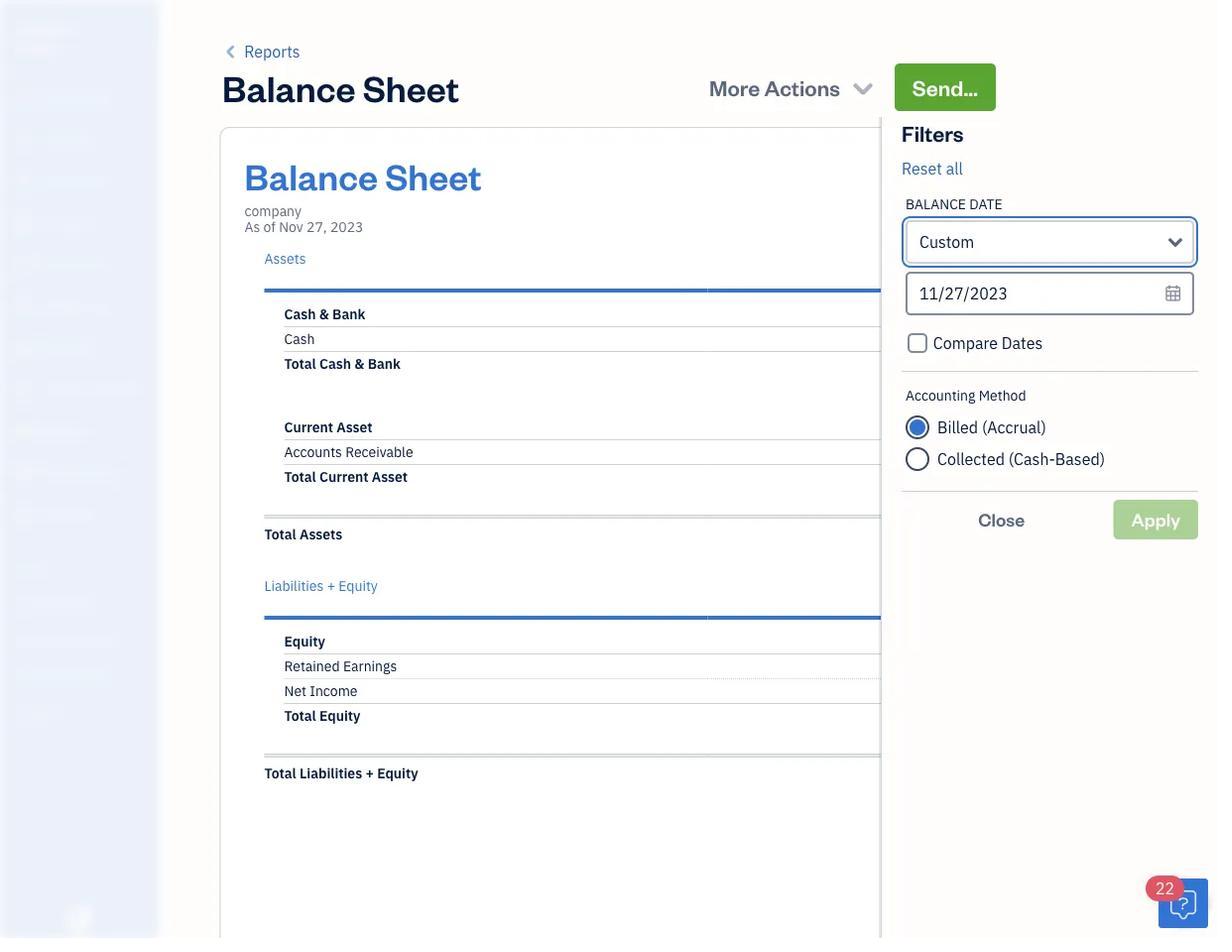 Task type: describe. For each thing, give the bounding box(es) containing it.
client image
[[13, 130, 37, 150]]

total for total cash & bank
[[284, 355, 316, 373]]

close button
[[902, 500, 1102, 540]]

expense image
[[13, 297, 37, 316]]

reports
[[244, 41, 300, 62]]

billed (accrual)
[[938, 417, 1046, 438]]

reports button
[[222, 40, 300, 63]]

more
[[709, 73, 760, 101]]

total for total assets
[[264, 525, 296, 544]]

27,
[[307, 218, 327, 236]]

collected
[[938, 449, 1005, 470]]

collected (cash-based)
[[938, 449, 1105, 470]]

team members
[[15, 596, 101, 612]]

usd for $0.00
[[947, 484, 974, 502]]

total liabilities + equity
[[264, 764, 418, 783]]

2 horizontal spatial bank
[[368, 355, 401, 373]]

1 vertical spatial current
[[319, 468, 369, 486]]

balance sheet company as of nov 27, 2023
[[245, 152, 482, 236]]

compare
[[933, 333, 998, 354]]

($85.00) usd
[[919, 355, 974, 389]]

items and services
[[15, 632, 120, 649]]

cash for cash
[[284, 330, 315, 348]]

estimate image
[[13, 172, 37, 191]]

$0.00 for $0.00
[[937, 443, 974, 461]]

usd for ($85.00)
[[947, 371, 974, 389]]

money image
[[13, 422, 37, 442]]

bank inside 'main' "element"
[[15, 669, 43, 686]]

company inside balance sheet company as of nov 27, 2023
[[245, 202, 302, 220]]

($85.00) for total assets
[[919, 525, 974, 544]]

report image
[[13, 505, 37, 525]]

compare dates
[[933, 333, 1043, 354]]

sheet for balance sheet company as of nov 27, 2023
[[385, 152, 482, 199]]

total for total equity
[[284, 707, 316, 725]]

0 vertical spatial +
[[327, 577, 335, 595]]

actions
[[764, 73, 840, 101]]

(accrual)
[[982, 417, 1046, 438]]

chart image
[[13, 463, 37, 483]]

nov
[[279, 218, 303, 236]]

balance for balance sheet
[[222, 63, 356, 111]]

0 vertical spatial bank
[[332, 305, 365, 323]]

more actions
[[709, 73, 840, 101]]

balance sheet
[[222, 63, 459, 111]]

chevronleft image
[[222, 40, 241, 63]]

main element
[[0, 0, 208, 939]]

custom
[[920, 232, 974, 252]]

total for total liabilities + equity
[[264, 764, 296, 783]]

method
[[979, 386, 1026, 405]]

total cash & bank
[[284, 355, 401, 373]]

$0.00 for $0.00 usd
[[936, 468, 974, 486]]

accounting
[[906, 386, 976, 405]]

accounting method
[[906, 386, 1026, 405]]

0 vertical spatial assets
[[264, 250, 306, 268]]

Date in MM/DD/YYYY format text field
[[906, 272, 1195, 316]]

liabilities + equity
[[264, 577, 378, 595]]

and
[[48, 632, 69, 649]]

balance
[[906, 195, 966, 213]]

0 vertical spatial asset
[[337, 418, 373, 437]]

owner
[[16, 39, 55, 56]]

accounts receivable
[[284, 443, 413, 461]]

more actions button
[[699, 63, 887, 111]]

reset all button
[[902, 157, 963, 181]]

total assets
[[264, 525, 343, 544]]

settings link
[[5, 697, 153, 732]]

2023
[[330, 218, 364, 236]]

dates
[[1002, 333, 1043, 354]]

send… button
[[895, 63, 996, 111]]

accounting method group
[[906, 386, 1195, 475]]

1 vertical spatial assets
[[300, 525, 343, 544]]

services
[[72, 632, 120, 649]]



Task type: locate. For each thing, give the bounding box(es) containing it.
total down accounts
[[284, 468, 316, 486]]

1 vertical spatial balance
[[245, 152, 378, 199]]

0 vertical spatial current
[[284, 418, 333, 437]]

chevrondown image
[[849, 73, 877, 101]]

company left 27,
[[245, 202, 302, 220]]

1 vertical spatial &
[[355, 355, 364, 373]]

company up owner
[[16, 18, 77, 37]]

($85.00) down compare
[[919, 355, 974, 373]]

reset
[[902, 158, 943, 179]]

usd
[[947, 371, 974, 389], [947, 484, 974, 502]]

11/27/2023 for retained earnings
[[896, 577, 974, 595]]

11/27/2023 down close button
[[896, 577, 974, 595]]

0 vertical spatial liabilities
[[264, 577, 324, 595]]

cash & bank
[[284, 305, 365, 323]]

company
[[16, 18, 77, 37], [245, 202, 302, 220]]

bank connections
[[15, 669, 116, 686]]

($85.00) for cash
[[919, 330, 974, 348]]

11/27/2023 down the balance
[[896, 250, 974, 268]]

company owner
[[16, 18, 77, 56]]

1 horizontal spatial company
[[245, 202, 302, 220]]

billed
[[938, 417, 978, 438]]

0 horizontal spatial &
[[319, 305, 329, 323]]

0 vertical spatial 11/27/2023
[[896, 250, 974, 268]]

Date Range field
[[906, 220, 1195, 264]]

total
[[284, 355, 316, 373], [284, 468, 316, 486], [264, 525, 296, 544], [284, 707, 316, 725], [264, 764, 296, 783]]

total down net
[[284, 707, 316, 725]]

timer image
[[13, 380, 37, 400]]

date
[[970, 195, 1003, 213]]

invoice image
[[13, 213, 37, 233]]

0 vertical spatial $0.00
[[937, 443, 974, 461]]

1 vertical spatial ($85.00)
[[919, 355, 974, 373]]

& up total cash & bank
[[319, 305, 329, 323]]

($85.00) up ($85.00) usd
[[919, 330, 974, 348]]

balance date
[[906, 195, 1003, 213]]

sheet inside balance sheet company as of nov 27, 2023
[[385, 152, 482, 199]]

1 vertical spatial bank
[[368, 355, 401, 373]]

assets up liabilities + equity
[[300, 525, 343, 544]]

all
[[946, 158, 963, 179]]

current
[[284, 418, 333, 437], [319, 468, 369, 486]]

assets down nov
[[264, 250, 306, 268]]

22 button
[[1146, 876, 1208, 929]]

2 vertical spatial cash
[[319, 355, 351, 373]]

1 vertical spatial +
[[366, 764, 374, 783]]

bank up current asset
[[368, 355, 401, 373]]

dashboard image
[[13, 88, 37, 108]]

apps link
[[5, 551, 153, 585]]

total up liabilities + equity
[[264, 525, 296, 544]]

apps
[[15, 559, 44, 575]]

1 vertical spatial cash
[[284, 330, 315, 348]]

liabilities down total assets
[[264, 577, 324, 595]]

total down total equity
[[264, 764, 296, 783]]

of
[[264, 218, 276, 236]]

items
[[15, 632, 46, 649]]

team members link
[[5, 587, 153, 622]]

sheet
[[363, 63, 459, 111], [385, 152, 482, 199]]

filters
[[902, 119, 964, 147]]

balance
[[222, 63, 356, 111], [245, 152, 378, 199]]

total down cash & bank
[[284, 355, 316, 373]]

accounts
[[284, 443, 342, 461]]

0 vertical spatial &
[[319, 305, 329, 323]]

0 horizontal spatial +
[[327, 577, 335, 595]]

current down accounts receivable on the top
[[319, 468, 369, 486]]

0 horizontal spatial company
[[16, 18, 77, 37]]

1 vertical spatial asset
[[372, 468, 408, 486]]

retained
[[284, 657, 340, 676]]

1 horizontal spatial bank
[[332, 305, 365, 323]]

1 usd from the top
[[947, 371, 974, 389]]

0 vertical spatial ($85.00)
[[919, 330, 974, 348]]

usd down collected
[[947, 484, 974, 502]]

1 vertical spatial sheet
[[385, 152, 482, 199]]

members
[[49, 596, 101, 612]]

1 horizontal spatial &
[[355, 355, 364, 373]]

settings
[[15, 706, 60, 722]]

team
[[15, 596, 46, 612]]

bank down 'items'
[[15, 669, 43, 686]]

0 horizontal spatial bank
[[15, 669, 43, 686]]

11/27/2023
[[896, 250, 974, 268], [896, 577, 974, 595]]

freshbooks image
[[63, 907, 95, 931]]

company inside 'main' "element"
[[16, 18, 77, 37]]

1 11/27/2023 from the top
[[896, 250, 974, 268]]

balance inside balance sheet company as of nov 27, 2023
[[245, 152, 378, 199]]

reset all
[[902, 158, 963, 179]]

1 horizontal spatial +
[[366, 764, 374, 783]]

0 vertical spatial company
[[16, 18, 77, 37]]

usd inside $0.00 usd
[[947, 484, 974, 502]]

equity
[[339, 577, 378, 595], [284, 632, 325, 651], [319, 707, 360, 725], [377, 764, 418, 783]]

retained earnings
[[284, 657, 397, 676]]

0 vertical spatial balance
[[222, 63, 356, 111]]

1 vertical spatial usd
[[947, 484, 974, 502]]

net income
[[284, 682, 358, 700]]

bank connections link
[[5, 661, 153, 695]]

11/27/2023 for cash
[[896, 250, 974, 268]]

+
[[327, 577, 335, 595], [366, 764, 374, 783]]

1 vertical spatial company
[[245, 202, 302, 220]]

resource center badge image
[[1159, 879, 1208, 929]]

liabilities down total equity
[[300, 764, 362, 783]]

total current asset
[[284, 468, 408, 486]]

assets
[[264, 250, 306, 268], [300, 525, 343, 544]]

balance date element
[[902, 181, 1199, 372]]

sheet for balance sheet
[[363, 63, 459, 111]]

2 vertical spatial bank
[[15, 669, 43, 686]]

0 vertical spatial sheet
[[363, 63, 459, 111]]

0 vertical spatial usd
[[947, 371, 974, 389]]

earnings
[[343, 657, 397, 676]]

asset up accounts receivable on the top
[[337, 418, 373, 437]]

accounting method option group
[[906, 412, 1195, 475]]

cash for cash & bank
[[284, 305, 316, 323]]

&
[[319, 305, 329, 323], [355, 355, 364, 373]]

bank up total cash & bank
[[332, 305, 365, 323]]

cash
[[284, 305, 316, 323], [284, 330, 315, 348], [319, 355, 351, 373]]

asset
[[337, 418, 373, 437], [372, 468, 408, 486]]

22
[[1156, 879, 1175, 899]]

project image
[[13, 338, 37, 358]]

usd inside ($85.00) usd
[[947, 371, 974, 389]]

0 vertical spatial cash
[[284, 305, 316, 323]]

income
[[310, 682, 358, 700]]

$0.00
[[937, 443, 974, 461], [936, 468, 974, 486]]

total equity
[[284, 707, 360, 725]]

1 vertical spatial $0.00
[[936, 468, 974, 486]]

$0.00 usd
[[936, 468, 974, 502]]

as
[[245, 218, 260, 236]]

1 vertical spatial 11/27/2023
[[896, 577, 974, 595]]

($85.00) down $0.00 usd
[[919, 525, 974, 544]]

(cash-
[[1009, 449, 1055, 470]]

2 11/27/2023 from the top
[[896, 577, 974, 595]]

balance for balance sheet company as of nov 27, 2023
[[245, 152, 378, 199]]

asset down the receivable
[[372, 468, 408, 486]]

total for total current asset
[[284, 468, 316, 486]]

receivable
[[345, 443, 413, 461]]

items and services link
[[5, 624, 153, 659]]

send…
[[913, 73, 978, 101]]

bank
[[332, 305, 365, 323], [368, 355, 401, 373], [15, 669, 43, 686]]

current up accounts
[[284, 418, 333, 437]]

& down cash & bank
[[355, 355, 364, 373]]

($85.00)
[[919, 330, 974, 348], [919, 355, 974, 373], [919, 525, 974, 544]]

2 usd from the top
[[947, 484, 974, 502]]

based)
[[1055, 449, 1105, 470]]

current asset
[[284, 418, 373, 437]]

1 vertical spatial liabilities
[[300, 764, 362, 783]]

2 vertical spatial ($85.00)
[[919, 525, 974, 544]]

close
[[979, 508, 1025, 531]]

balance down reports
[[222, 63, 356, 111]]

balance up 27,
[[245, 152, 378, 199]]

payment image
[[13, 255, 37, 275]]

connections
[[46, 669, 116, 686]]

liabilities
[[264, 577, 324, 595], [300, 764, 362, 783]]

net
[[284, 682, 307, 700]]

usd down compare
[[947, 371, 974, 389]]



Task type: vqa. For each thing, say whether or not it's contained in the screenshot.
are
no



